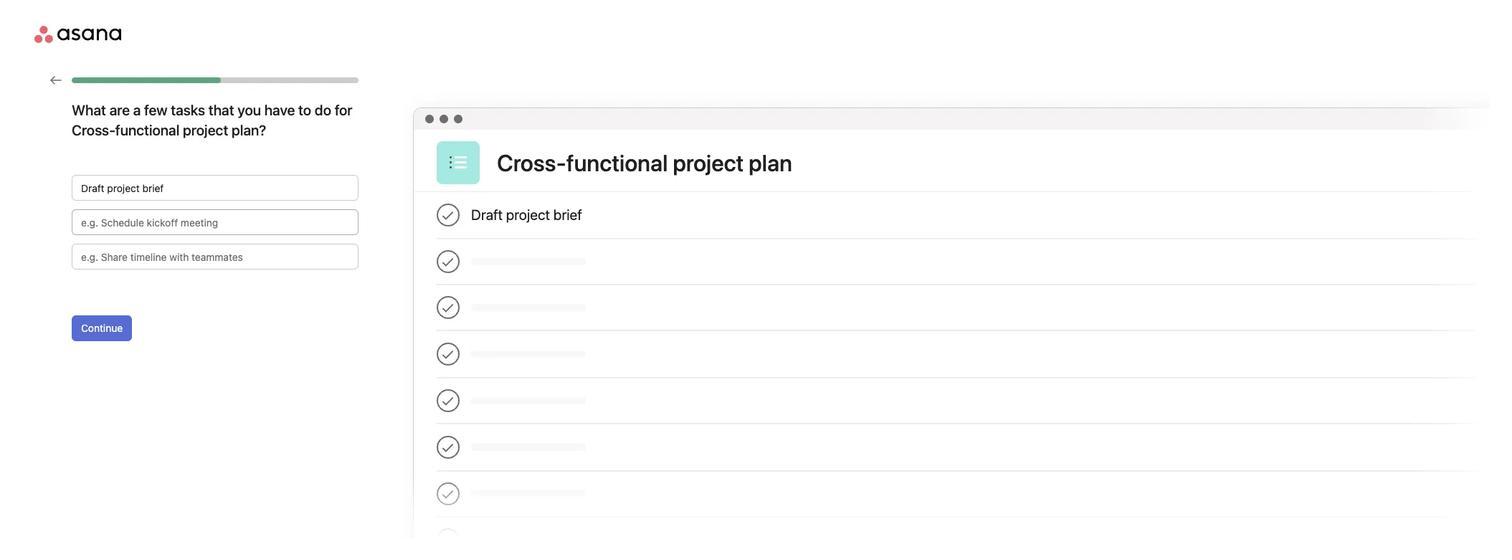 Task type: vqa. For each thing, say whether or not it's contained in the screenshot.
e.g. Schedule kickoff meeting text field
yes



Task type: locate. For each thing, give the bounding box(es) containing it.
cell
[[437, 240, 1491, 284], [437, 286, 1491, 330], [437, 331, 1491, 377], [437, 379, 1491, 423], [437, 425, 1491, 471], [437, 472, 1491, 517], [437, 518, 1491, 539]]

draft
[[471, 207, 503, 223]]

0 vertical spatial row
[[437, 330, 1491, 331]]

1 horizontal spatial functional
[[567, 149, 668, 176]]

6 cell from the top
[[437, 472, 1491, 517]]

e.g. Share timeline with teammates text field
[[72, 244, 359, 270]]

1 vertical spatial functional
[[567, 149, 668, 176]]

0 vertical spatial cross-
[[72, 122, 115, 138]]

1 vertical spatial cross-
[[497, 149, 567, 176]]

1 vertical spatial row
[[437, 423, 1491, 425]]

cross-
[[72, 122, 115, 138], [497, 149, 567, 176]]

cross- inside "what are a few tasks that you have to do for cross-functional project plan?"
[[72, 122, 115, 138]]

functional
[[115, 122, 180, 138], [567, 149, 668, 176]]

a
[[133, 102, 141, 118]]

few
[[144, 102, 168, 118]]

draft project brief
[[471, 207, 582, 223]]

cross- down 'what'
[[72, 122, 115, 138]]

functional down few
[[115, 122, 180, 138]]

draft project brief table
[[414, 192, 1491, 539]]

2 cell from the top
[[437, 286, 1491, 330]]

to
[[298, 102, 311, 118]]

functional up 'brief'
[[567, 149, 668, 176]]

0 horizontal spatial functional
[[115, 122, 180, 138]]

cross-functional project plan
[[497, 149, 793, 176]]

e.g. Draft project brief text field
[[72, 175, 359, 201]]

do
[[315, 102, 331, 118]]

0 horizontal spatial cross-
[[72, 122, 115, 138]]

5 cell from the top
[[437, 425, 1491, 471]]

go back image
[[50, 75, 62, 86]]

2 row from the top
[[437, 423, 1491, 425]]

0 vertical spatial functional
[[115, 122, 180, 138]]

asana image
[[34, 26, 121, 43]]

row
[[437, 330, 1491, 331], [437, 423, 1491, 425]]

1 cell from the top
[[437, 240, 1491, 284]]

cross- up project
[[497, 149, 567, 176]]

that
[[209, 102, 234, 118]]



Task type: describe. For each thing, give the bounding box(es) containing it.
3 cell from the top
[[437, 331, 1491, 377]]

continue
[[81, 322, 123, 334]]

what
[[72, 102, 106, 118]]

you
[[238, 102, 261, 118]]

brief
[[554, 207, 582, 223]]

1 horizontal spatial cross-
[[497, 149, 567, 176]]

7 cell from the top
[[437, 518, 1491, 539]]

functional inside "what are a few tasks that you have to do for cross-functional project plan?"
[[115, 122, 180, 138]]

are
[[109, 102, 130, 118]]

1 row from the top
[[437, 330, 1491, 331]]

listmulticoloricon image
[[450, 154, 467, 171]]

e.g. Schedule kickoff meeting text field
[[72, 209, 359, 235]]

what are a few tasks that you have to do for cross-functional project plan?
[[72, 102, 353, 138]]

draft project brief cell
[[437, 192, 1491, 238]]

project plan
[[673, 149, 793, 176]]

project plan?
[[183, 122, 266, 138]]

continue button
[[72, 316, 132, 341]]

4 cell from the top
[[437, 379, 1491, 423]]

for
[[335, 102, 353, 118]]

tasks
[[171, 102, 205, 118]]

what are a few tasks that you have to do for cross-functional project plan? element
[[72, 175, 359, 270]]

project
[[506, 207, 550, 223]]

have
[[264, 102, 295, 118]]



